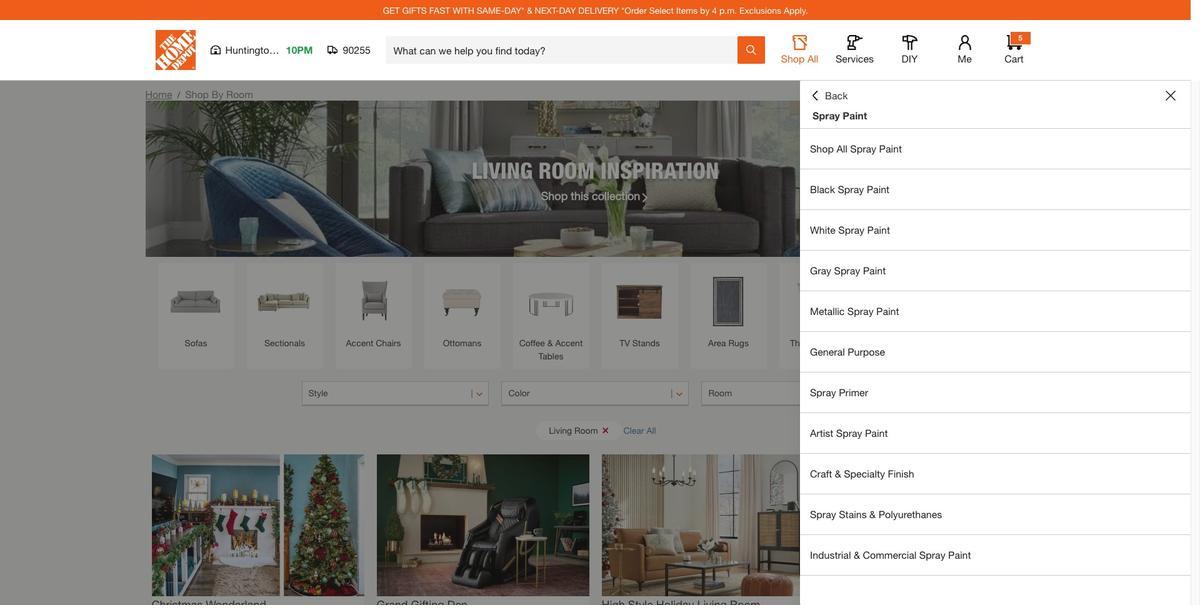 Task type: vqa. For each thing, say whether or not it's contained in the screenshot.
SOFAS image
yes



Task type: describe. For each thing, give the bounding box(es) containing it.
style button
[[302, 382, 489, 407]]

90255
[[343, 44, 371, 56]]

coffee & accent tables link
[[519, 270, 583, 363]]

1 stretchy image image from the left
[[152, 455, 364, 597]]

spray stains & polyurethanes link
[[801, 495, 1192, 535]]

cart 5
[[1005, 33, 1024, 64]]

shop all
[[782, 53, 819, 64]]

spray paint
[[813, 109, 868, 121]]

ottomans link
[[431, 270, 494, 350]]

next-
[[535, 5, 560, 15]]

ottomans
[[443, 338, 482, 348]]

paint up specialty
[[866, 427, 889, 439]]

spray left stains
[[811, 509, 837, 520]]

park
[[278, 44, 298, 56]]

home
[[145, 88, 172, 100]]

paint down shop all spray paint
[[867, 183, 890, 195]]

metallic spray paint
[[811, 305, 900, 317]]

spray right 'artist'
[[837, 427, 863, 439]]

day*
[[505, 5, 525, 15]]

items
[[677, 5, 698, 15]]

paint up purpose
[[877, 305, 900, 317]]

all for clear all
[[647, 425, 657, 436]]

diy
[[902, 53, 918, 64]]

accent chairs image
[[342, 270, 406, 333]]

purpose
[[848, 346, 886, 358]]

huntington park
[[225, 44, 298, 56]]

spray down spray paint
[[851, 143, 877, 155]]

What can we help you find today? search field
[[394, 37, 737, 63]]

& for industrial
[[854, 549, 861, 561]]

spray right 'gray'
[[835, 265, 861, 276]]

back button
[[811, 89, 848, 102]]

stands
[[633, 338, 660, 348]]

living for living room inspiration
[[472, 157, 533, 184]]

by
[[212, 88, 224, 100]]

metallic spray paint link
[[801, 291, 1192, 332]]

home link
[[145, 88, 172, 100]]

by
[[701, 5, 710, 15]]

me button
[[945, 35, 985, 65]]

shop for shop all spray paint
[[811, 143, 834, 155]]

*order
[[622, 5, 647, 15]]

area rugs
[[709, 338, 749, 348]]

general
[[811, 346, 846, 358]]

shop all button
[[780, 35, 820, 65]]

spray right commercial
[[920, 549, 946, 561]]

pillows
[[817, 338, 845, 348]]

spray right black
[[838, 183, 865, 195]]

with
[[453, 5, 475, 15]]

shop for shop this collection
[[541, 189, 568, 202]]

throw blankets image
[[875, 270, 939, 333]]

me
[[958, 53, 973, 64]]

living room inspiration
[[472, 157, 719, 184]]

gray spray paint
[[811, 265, 886, 276]]

paint up the black spray paint
[[880, 143, 903, 155]]

services
[[836, 53, 874, 64]]

this
[[571, 189, 589, 202]]

paint up metallic spray paint at right
[[864, 265, 886, 276]]

spray left primer at the bottom of the page
[[811, 387, 837, 398]]

tv stands link
[[608, 270, 672, 350]]

3 stretchy image image from the left
[[602, 455, 815, 597]]

specialty
[[845, 468, 886, 480]]

/
[[177, 89, 180, 100]]

general purpose link
[[801, 332, 1192, 372]]

white spray paint link
[[801, 210, 1192, 250]]

white spray paint
[[811, 224, 891, 236]]

metallic
[[811, 305, 845, 317]]

shop this collection link
[[541, 187, 650, 204]]

artist spray paint link
[[801, 413, 1192, 453]]

style
[[309, 388, 328, 398]]

5
[[1019, 33, 1023, 43]]

finish
[[888, 468, 915, 480]]

shop all spray paint
[[811, 143, 903, 155]]

clear all
[[624, 425, 657, 436]]

gray spray paint link
[[801, 251, 1192, 291]]

cart
[[1005, 53, 1024, 64]]

collection
[[592, 189, 641, 202]]

room inside button
[[709, 388, 733, 398]]

room button
[[702, 382, 890, 407]]

black spray paint
[[811, 183, 890, 195]]

chairs
[[376, 338, 401, 348]]

spray stains & polyurethanes
[[811, 509, 943, 520]]

inspiration
[[601, 157, 719, 184]]

rugs
[[729, 338, 749, 348]]

living room button
[[537, 421, 622, 440]]

tv stands
[[620, 338, 660, 348]]

clear all button
[[624, 419, 657, 442]]

sectionals link
[[253, 270, 317, 350]]

apply.
[[784, 5, 809, 15]]

accent inside "link"
[[346, 338, 374, 348]]

area
[[709, 338, 727, 348]]



Task type: locate. For each thing, give the bounding box(es) containing it.
tables
[[539, 351, 564, 362]]

sofas image
[[164, 270, 228, 333]]

all for shop all
[[808, 53, 819, 64]]

exclusions
[[740, 5, 782, 15]]

accent
[[346, 338, 374, 348], [556, 338, 583, 348]]

& right industrial
[[854, 549, 861, 561]]

accent left chairs
[[346, 338, 374, 348]]

all inside button
[[808, 53, 819, 64]]

& up the tables
[[548, 338, 553, 348]]

&
[[527, 5, 533, 15], [548, 338, 553, 348], [835, 468, 842, 480], [870, 509, 876, 520], [854, 549, 861, 561]]

shop inside button
[[782, 53, 805, 64]]

all down spray paint
[[837, 143, 848, 155]]

ottomans image
[[431, 270, 494, 333]]

room down 'area'
[[709, 388, 733, 398]]

& for coffee
[[548, 338, 553, 348]]

services button
[[835, 35, 875, 65]]

1 horizontal spatial accent
[[556, 338, 583, 348]]

spray right white on the right of the page
[[839, 224, 865, 236]]

2 accent from the left
[[556, 338, 583, 348]]

0 vertical spatial all
[[808, 53, 819, 64]]

drawer close image
[[1167, 91, 1177, 101]]

coffee
[[520, 338, 545, 348]]

delivery
[[579, 5, 620, 15]]

0 horizontal spatial living
[[472, 157, 533, 184]]

p.m.
[[720, 5, 737, 15]]

living inside button
[[549, 425, 572, 436]]

room inside button
[[575, 425, 598, 436]]

tv stands image
[[608, 270, 672, 333]]

industrial
[[811, 549, 852, 561]]

throw pillows image
[[786, 270, 850, 333]]

same-
[[477, 5, 505, 15]]

& right stains
[[870, 509, 876, 520]]

craft & specialty finish link
[[801, 454, 1192, 494]]

throw pillows
[[791, 338, 845, 348]]

stretchy image image
[[152, 455, 364, 597], [377, 455, 590, 597], [602, 455, 815, 597], [827, 455, 1040, 597]]

spray primer link
[[801, 373, 1192, 413]]

primer
[[840, 387, 869, 398]]

paint down the black spray paint
[[868, 224, 891, 236]]

spray right metallic
[[848, 305, 874, 317]]

shop down spray paint
[[811, 143, 834, 155]]

living room
[[549, 425, 598, 436]]

area rugs image
[[697, 270, 761, 333]]

sofas link
[[164, 270, 228, 350]]

day
[[560, 5, 576, 15]]

coffee & accent tables
[[520, 338, 583, 362]]

room down "color" button
[[575, 425, 598, 436]]

2 vertical spatial all
[[647, 425, 657, 436]]

paint down back
[[843, 109, 868, 121]]

spray down the back button at right
[[813, 109, 841, 121]]

room up "this" at the top left of the page
[[539, 157, 595, 184]]

& right day*
[[527, 5, 533, 15]]

color
[[509, 388, 530, 398]]

industrial & commercial spray paint
[[811, 549, 972, 561]]

1 vertical spatial all
[[837, 143, 848, 155]]

black
[[811, 183, 836, 195]]

& inside coffee & accent tables
[[548, 338, 553, 348]]

shop down apply.
[[782, 53, 805, 64]]

1 horizontal spatial living
[[549, 425, 572, 436]]

sectionals image
[[253, 270, 317, 333]]

0 horizontal spatial accent
[[346, 338, 374, 348]]

all
[[808, 53, 819, 64], [837, 143, 848, 155], [647, 425, 657, 436]]

area rugs link
[[697, 270, 761, 350]]

spray
[[813, 109, 841, 121], [851, 143, 877, 155], [838, 183, 865, 195], [839, 224, 865, 236], [835, 265, 861, 276], [848, 305, 874, 317], [811, 387, 837, 398], [837, 427, 863, 439], [811, 509, 837, 520], [920, 549, 946, 561]]

shop this collection
[[541, 189, 641, 202]]

2 horizontal spatial all
[[837, 143, 848, 155]]

accent chairs link
[[342, 270, 406, 350]]

room right by
[[226, 88, 253, 100]]

artist
[[811, 427, 834, 439]]

10pm
[[286, 44, 313, 56]]

1 horizontal spatial all
[[808, 53, 819, 64]]

the home depot logo image
[[155, 30, 195, 70]]

1 vertical spatial living
[[549, 425, 572, 436]]

accent chairs
[[346, 338, 401, 348]]

color button
[[502, 382, 690, 407]]

craft
[[811, 468, 833, 480]]

black spray paint link
[[801, 170, 1192, 210]]

throw pillows link
[[786, 270, 850, 350]]

shop
[[782, 53, 805, 64], [185, 88, 209, 100], [811, 143, 834, 155], [541, 189, 568, 202]]

curtains & drapes image
[[964, 270, 1027, 333]]

industrial & commercial spray paint link
[[801, 535, 1192, 575]]

shop for shop all
[[782, 53, 805, 64]]

commercial
[[863, 549, 917, 561]]

huntington
[[225, 44, 275, 56]]

get gifts fast with same-day* & next-day delivery *order select items by 4 p.m. exclusions apply.
[[383, 5, 809, 15]]

sofas
[[185, 338, 207, 348]]

4 stretchy image image from the left
[[827, 455, 1040, 597]]

menu containing shop all spray paint
[[801, 129, 1192, 576]]

& for craft
[[835, 468, 842, 480]]

back
[[826, 89, 848, 101]]

white
[[811, 224, 836, 236]]

paint down spray stains & polyurethanes link on the bottom right of the page
[[949, 549, 972, 561]]

0 horizontal spatial all
[[647, 425, 657, 436]]

& right craft
[[835, 468, 842, 480]]

all for shop all spray paint
[[837, 143, 848, 155]]

all right clear at the right bottom of page
[[647, 425, 657, 436]]

gray
[[811, 265, 832, 276]]

fast
[[430, 5, 451, 15]]

throw
[[791, 338, 815, 348]]

gifts
[[403, 5, 427, 15]]

shop left "this" at the top left of the page
[[541, 189, 568, 202]]

coffee & accent tables image
[[519, 270, 583, 333]]

spray primer
[[811, 387, 869, 398]]

living for living room
[[549, 425, 572, 436]]

room
[[226, 88, 253, 100], [539, 157, 595, 184], [709, 388, 733, 398], [575, 425, 598, 436]]

1 accent from the left
[[346, 338, 374, 348]]

tv
[[620, 338, 630, 348]]

living
[[472, 157, 533, 184], [549, 425, 572, 436]]

artist spray paint
[[811, 427, 889, 439]]

4
[[713, 5, 718, 15]]

0 vertical spatial living
[[472, 157, 533, 184]]

polyurethanes
[[879, 509, 943, 520]]

menu
[[801, 129, 1192, 576]]

2 stretchy image image from the left
[[377, 455, 590, 597]]

accent up the tables
[[556, 338, 583, 348]]

select
[[650, 5, 674, 15]]

shop all spray paint link
[[801, 129, 1192, 169]]

shop right /
[[185, 88, 209, 100]]

paint
[[843, 109, 868, 121], [880, 143, 903, 155], [867, 183, 890, 195], [868, 224, 891, 236], [864, 265, 886, 276], [877, 305, 900, 317], [866, 427, 889, 439], [949, 549, 972, 561]]

craft & specialty finish
[[811, 468, 915, 480]]

home / shop by room
[[145, 88, 253, 100]]

accent inside coffee & accent tables
[[556, 338, 583, 348]]

feedback link image
[[1184, 211, 1201, 279]]

general purpose
[[811, 346, 886, 358]]

all inside 'button'
[[647, 425, 657, 436]]

all up the back button at right
[[808, 53, 819, 64]]



